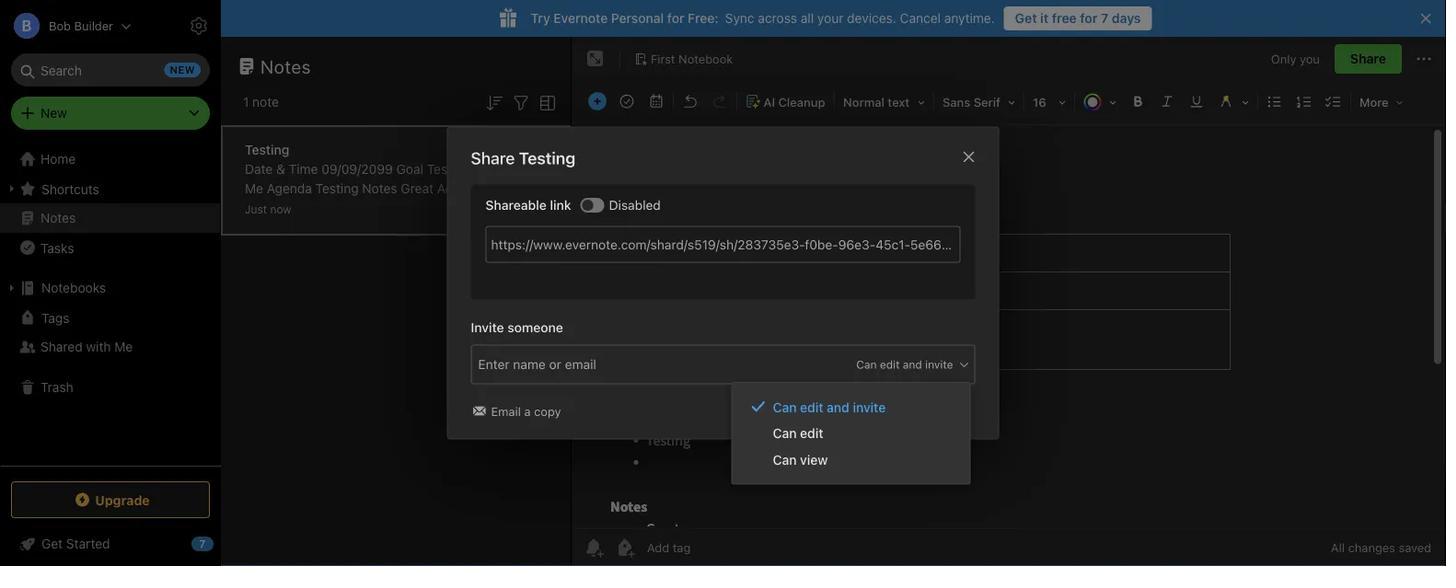 Task type: locate. For each thing, give the bounding box(es) containing it.
0 vertical spatial me
[[245, 181, 263, 196]]

shortcuts button
[[0, 174, 220, 203]]

None search field
[[24, 53, 197, 87]]

can edit and invite link
[[732, 394, 970, 420]]

notes up up at the top left
[[362, 181, 397, 196]]

1 vertical spatial can edit and invite
[[773, 399, 886, 415]]

shortcuts
[[41, 181, 99, 196]]

tags
[[41, 310, 69, 325]]

0 vertical spatial meeting
[[400, 200, 448, 215]]

and up can edit link
[[827, 399, 850, 415]]

0 horizontal spatial notes
[[297, 220, 330, 235]]

0 horizontal spatial me
[[114, 339, 133, 354]]

can left view on the bottom
[[773, 452, 797, 467]]

can edit
[[773, 426, 823, 441]]

share for share testing
[[471, 148, 515, 168]]

can edit and invite up can edit link
[[773, 399, 886, 415]]

ai
[[764, 95, 775, 109]]

undo image
[[678, 88, 703, 114]]

1 horizontal spatial for
[[1080, 11, 1098, 26]]

new button
[[11, 97, 210, 130]]

edit up view on the bottom
[[800, 426, 823, 441]]

share inside button
[[1350, 51, 1386, 66]]

1 horizontal spatial and
[[827, 399, 850, 415]]

notes down "action"
[[452, 200, 485, 215]]

assignee
[[245, 200, 299, 215]]

shareable link
[[486, 198, 571, 213]]

share for share
[[1350, 51, 1386, 66]]

tree containing home
[[0, 145, 221, 465]]

date & time 09/09/2099 goal testing attendees me agenda testing notes great action items assignee status clean up meeting notes send out meeting notes and actio...
[[245, 162, 542, 235]]

tasks
[[41, 240, 74, 255]]

send
[[488, 200, 519, 215]]

1 horizontal spatial invite
[[925, 358, 953, 371]]

edit up 'can edit and invite' link
[[880, 358, 900, 371]]

for left free:
[[667, 11, 684, 26]]

can edit and invite up 'can edit and invite' link
[[856, 358, 953, 371]]

now
[[270, 203, 291, 216]]

and inside date & time 09/09/2099 goal testing attendees me agenda testing notes great action items assignee status clean up meeting notes send out meeting notes and actio...
[[333, 220, 355, 235]]

0 vertical spatial and
[[333, 220, 355, 235]]

clean
[[344, 200, 378, 215]]

can up 'can edit and invite' link
[[856, 358, 877, 371]]

shared
[[41, 339, 83, 354]]

edit up can edit
[[800, 399, 823, 415]]

meeting down just now
[[245, 220, 293, 235]]

1
[[243, 94, 249, 110]]

0 vertical spatial notes
[[452, 200, 485, 215]]

can up can view
[[773, 426, 797, 441]]

0 horizontal spatial meeting
[[245, 220, 293, 235]]

font color image
[[1077, 88, 1123, 114]]

notes
[[452, 200, 485, 215], [297, 220, 330, 235]]

shared with me link
[[0, 332, 220, 362]]

invite someone
[[471, 320, 563, 335]]

1 vertical spatial me
[[114, 339, 133, 354]]

0 horizontal spatial for
[[667, 11, 684, 26]]

and
[[333, 220, 355, 235], [903, 358, 922, 371], [827, 399, 850, 415]]

for for free:
[[667, 11, 684, 26]]

notes
[[261, 55, 311, 77], [362, 181, 397, 196], [41, 210, 76, 226]]

0 vertical spatial invite
[[925, 358, 953, 371]]

me down date
[[245, 181, 263, 196]]

testing up status
[[315, 181, 359, 196]]

1 vertical spatial and
[[903, 358, 922, 371]]

invite inside dropdown list 'menu'
[[853, 399, 886, 415]]

it
[[1040, 11, 1049, 26]]

0 horizontal spatial invite
[[853, 399, 886, 415]]

out
[[522, 200, 542, 215]]

first notebook
[[651, 52, 733, 65]]

can edit and invite inside dropdown list 'menu'
[[773, 399, 886, 415]]

ai cleanup button
[[739, 88, 832, 115]]

0 vertical spatial share
[[1350, 51, 1386, 66]]

0 horizontal spatial notes
[[41, 210, 76, 226]]

testing up link
[[519, 148, 576, 168]]

new
[[41, 105, 67, 121]]

notes link
[[0, 203, 220, 233]]

Select permission field
[[821, 356, 971, 373]]

testing
[[245, 142, 289, 157], [519, 148, 576, 168], [427, 162, 470, 177], [315, 181, 359, 196]]

checklist image
[[1321, 88, 1347, 114]]

can for the can view link
[[773, 452, 797, 467]]

share
[[1350, 51, 1386, 66], [471, 148, 515, 168]]

2 horizontal spatial notes
[[362, 181, 397, 196]]

invite
[[925, 358, 953, 371], [853, 399, 886, 415]]

me inside date & time 09/09/2099 goal testing attendees me agenda testing notes great action items assignee status clean up meeting notes send out meeting notes and actio...
[[245, 181, 263, 196]]

for inside button
[[1080, 11, 1098, 26]]

share button
[[1335, 44, 1402, 74]]

cleanup
[[778, 95, 825, 109]]

me
[[245, 181, 263, 196], [114, 339, 133, 354]]

0 horizontal spatial and
[[333, 220, 355, 235]]

can inside select permission field
[[856, 358, 877, 371]]

numbered list image
[[1292, 88, 1317, 114]]

for left 7
[[1080, 11, 1098, 26]]

great
[[401, 181, 434, 196]]

up
[[381, 200, 396, 215]]

free
[[1052, 11, 1077, 26]]

meeting down the great
[[400, 200, 448, 215]]

2 vertical spatial notes
[[41, 210, 76, 226]]

insert image
[[584, 88, 611, 114]]

time
[[289, 162, 318, 177]]

all
[[801, 11, 814, 26]]

and up 'can edit and invite' link
[[903, 358, 922, 371]]

email
[[491, 405, 521, 418]]

notes up 'note'
[[261, 55, 311, 77]]

home link
[[0, 145, 221, 174]]

2 for from the left
[[1080, 11, 1098, 26]]

for
[[667, 11, 684, 26], [1080, 11, 1098, 26]]

first
[[651, 52, 675, 65]]

0 vertical spatial edit
[[880, 358, 900, 371]]

edit inside select permission field
[[880, 358, 900, 371]]

actio...
[[359, 220, 399, 235]]

Add tag field
[[476, 354, 697, 375]]

me inside tree
[[114, 339, 133, 354]]

1 for from the left
[[667, 11, 684, 26]]

0 vertical spatial can edit and invite
[[856, 358, 953, 371]]

2 horizontal spatial and
[[903, 358, 922, 371]]

and down clean
[[333, 220, 355, 235]]

shared link switcher image
[[582, 200, 593, 211]]

edit
[[880, 358, 900, 371], [800, 399, 823, 415], [800, 426, 823, 441]]

0 vertical spatial notes
[[261, 55, 311, 77]]

Note Editor text field
[[572, 125, 1446, 528]]

and inside dropdown list 'menu'
[[827, 399, 850, 415]]

calendar event image
[[643, 88, 669, 114]]

me right with
[[114, 339, 133, 354]]

1 vertical spatial invite
[[853, 399, 886, 415]]

can edit and invite inside select permission field
[[856, 358, 953, 371]]

testing up "action"
[[427, 162, 470, 177]]

notes down status
[[297, 220, 330, 235]]

can
[[856, 358, 877, 371], [773, 399, 797, 415], [773, 426, 797, 441], [773, 452, 797, 467]]

1 horizontal spatial me
[[245, 181, 263, 196]]

task image
[[614, 88, 640, 114]]

share up items
[[471, 148, 515, 168]]

notes up tasks
[[41, 210, 76, 226]]

2 vertical spatial and
[[827, 399, 850, 415]]

trash link
[[0, 373, 220, 402]]

1 vertical spatial share
[[471, 148, 515, 168]]

notebooks
[[41, 280, 106, 296]]

tree
[[0, 145, 221, 465]]

across
[[758, 11, 797, 26]]

only you
[[1271, 52, 1320, 66]]

saved
[[1399, 541, 1432, 555]]

1 horizontal spatial notes
[[452, 200, 485, 215]]

2 vertical spatial edit
[[800, 426, 823, 441]]

0 horizontal spatial share
[[471, 148, 515, 168]]

add tag image
[[614, 537, 636, 559]]

can edit and invite
[[856, 358, 953, 371], [773, 399, 886, 415]]

1 horizontal spatial share
[[1350, 51, 1386, 66]]

1 vertical spatial notes
[[362, 181, 397, 196]]

share up more image
[[1350, 51, 1386, 66]]

tasks button
[[0, 233, 220, 262]]

1 vertical spatial edit
[[800, 399, 823, 415]]

only
[[1271, 52, 1297, 66]]



Task type: describe. For each thing, give the bounding box(es) containing it.
get
[[1015, 11, 1037, 26]]

copy
[[534, 405, 561, 418]]

sync
[[725, 11, 755, 26]]

all
[[1331, 541, 1345, 555]]

notebook
[[679, 52, 733, 65]]

font size image
[[1026, 88, 1072, 114]]

notes inside date & time 09/09/2099 goal testing attendees me agenda testing notes great action items assignee status clean up meeting notes send out meeting notes and actio...
[[362, 181, 397, 196]]

days
[[1112, 11, 1141, 26]]

expand notebooks image
[[5, 281, 19, 296]]

a
[[524, 405, 531, 418]]

trash
[[41, 380, 73, 395]]

notebooks link
[[0, 273, 220, 303]]

&
[[276, 162, 285, 177]]

add a reminder image
[[583, 537, 605, 559]]

invite
[[471, 320, 504, 335]]

get it free for 7 days
[[1015, 11, 1141, 26]]

ai cleanup
[[764, 95, 825, 109]]

upgrade
[[95, 492, 150, 507]]

anytime.
[[944, 11, 995, 26]]

highlight image
[[1211, 88, 1256, 114]]

your
[[817, 11, 844, 26]]

settings image
[[188, 15, 210, 37]]

tags button
[[0, 303, 220, 332]]

close image
[[958, 146, 980, 168]]

changes
[[1348, 541, 1395, 555]]

try
[[531, 11, 550, 26]]

bulleted list image
[[1262, 88, 1288, 114]]

with
[[86, 339, 111, 354]]

notes inside 'link'
[[41, 210, 76, 226]]

agenda
[[267, 181, 312, 196]]

goal
[[396, 162, 423, 177]]

7
[[1101, 11, 1109, 26]]

personal
[[611, 11, 664, 26]]

Shared URL text field
[[486, 226, 961, 263]]

someone
[[507, 320, 563, 335]]

can for select permission field
[[856, 358, 877, 371]]

italic image
[[1154, 88, 1180, 114]]

you
[[1300, 52, 1320, 66]]

can for can edit link
[[773, 426, 797, 441]]

cancel
[[900, 11, 941, 26]]

invite inside select permission field
[[925, 358, 953, 371]]

action
[[437, 181, 475, 196]]

09/09/2099
[[321, 162, 393, 177]]

can up can edit
[[773, 399, 797, 415]]

share testing
[[471, 148, 576, 168]]

1 horizontal spatial notes
[[261, 55, 311, 77]]

heading level image
[[837, 88, 932, 114]]

Search text field
[[24, 53, 197, 87]]

just
[[245, 203, 267, 216]]

and inside select permission field
[[903, 358, 922, 371]]

shared with me
[[41, 339, 133, 354]]

view
[[800, 452, 828, 467]]

get it free for 7 days button
[[1004, 6, 1152, 30]]

can view
[[773, 452, 828, 467]]

first notebook button
[[628, 46, 740, 72]]

attendees
[[474, 162, 534, 177]]

status
[[302, 200, 341, 215]]

for for 7
[[1080, 11, 1098, 26]]

evernote
[[554, 11, 608, 26]]

1 vertical spatial meeting
[[245, 220, 293, 235]]

bold image
[[1125, 88, 1151, 114]]

edit for select permission field
[[880, 358, 900, 371]]

dropdown list menu
[[732, 394, 970, 473]]

items
[[478, 181, 511, 196]]

edit for can edit link
[[800, 426, 823, 441]]

testing up date
[[245, 142, 289, 157]]

upgrade button
[[11, 481, 210, 518]]

all changes saved
[[1331, 541, 1432, 555]]

devices.
[[847, 11, 896, 26]]

home
[[41, 151, 76, 167]]

font family image
[[936, 88, 1022, 114]]

date
[[245, 162, 273, 177]]

just now
[[245, 203, 291, 216]]

email a copy
[[491, 405, 561, 418]]

1 vertical spatial notes
[[297, 220, 330, 235]]

note window element
[[572, 37, 1446, 566]]

underline image
[[1184, 88, 1210, 114]]

try evernote personal for free: sync across all your devices. cancel anytime.
[[531, 11, 995, 26]]

link
[[550, 198, 571, 213]]

expand note image
[[585, 48, 607, 70]]

shareable
[[486, 198, 547, 213]]

disabled
[[609, 198, 661, 213]]

free:
[[688, 11, 719, 26]]

more image
[[1353, 88, 1410, 114]]

email a copy button
[[471, 403, 565, 420]]

1 horizontal spatial meeting
[[400, 200, 448, 215]]

1 note
[[243, 94, 279, 110]]

note
[[252, 94, 279, 110]]

can view link
[[732, 446, 970, 473]]

can edit link
[[732, 420, 970, 446]]



Task type: vqa. For each thing, say whether or not it's contained in the screenshot.
can edit and invite within the Dropdown List "menu"
yes



